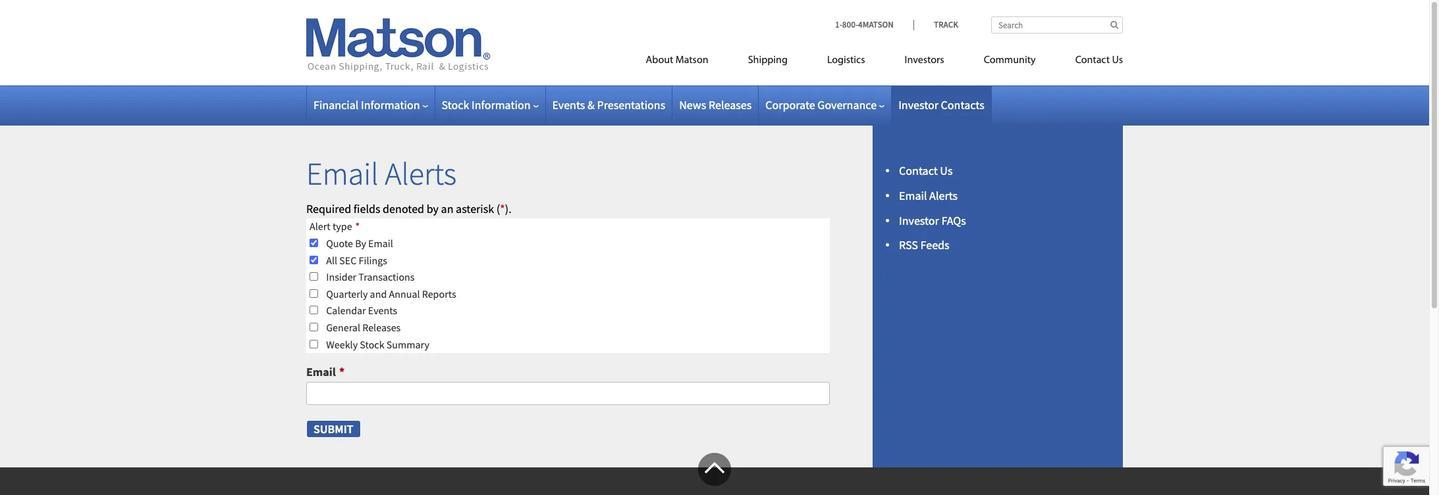 Task type: vqa. For each thing, say whether or not it's contained in the screenshot.
'General'
yes



Task type: locate. For each thing, give the bounding box(es) containing it.
about matson
[[646, 55, 708, 66]]

news
[[679, 97, 706, 113]]

email alerts up fields
[[306, 154, 457, 194]]

1 information from the left
[[361, 97, 420, 113]]

an
[[441, 201, 453, 216]]

Insider Transactions checkbox
[[310, 273, 318, 281]]

alerts up by at the left of the page
[[385, 154, 457, 194]]

0 horizontal spatial contact
[[899, 163, 938, 178]]

investor faqs link
[[899, 213, 966, 228]]

0 vertical spatial contact us
[[1075, 55, 1123, 66]]

0 horizontal spatial contact us link
[[899, 163, 953, 178]]

1 vertical spatial us
[[940, 163, 953, 178]]

investor
[[898, 97, 939, 113], [899, 213, 939, 228]]

1 vertical spatial releases
[[362, 321, 401, 335]]

contact us down search icon
[[1075, 55, 1123, 66]]

contact us link up email alerts link in the right top of the page
[[899, 163, 953, 178]]

contact
[[1075, 55, 1110, 66], [899, 163, 938, 178]]

footer
[[0, 454, 1429, 496]]

0 vertical spatial us
[[1112, 55, 1123, 66]]

insider transactions
[[326, 271, 415, 284]]

Quote By Email checkbox
[[310, 239, 318, 248]]

releases up weekly stock summary
[[362, 321, 401, 335]]

back to top image
[[698, 454, 731, 487]]

0 horizontal spatial information
[[361, 97, 420, 113]]

0 vertical spatial stock
[[442, 97, 469, 113]]

1 horizontal spatial contact us link
[[1056, 49, 1123, 76]]

investors
[[905, 55, 944, 66]]

0 horizontal spatial alerts
[[385, 154, 457, 194]]

quarterly and annual reports
[[326, 288, 456, 301]]

releases right news
[[709, 97, 752, 113]]

None search field
[[991, 16, 1123, 34]]

financial information
[[314, 97, 420, 113]]

email alerts up the investor faqs link
[[899, 188, 958, 203]]

1 horizontal spatial events
[[552, 97, 585, 113]]

0 vertical spatial investor
[[898, 97, 939, 113]]

weekly
[[326, 338, 358, 351]]

investor contacts
[[898, 97, 985, 113]]

contact us link down search icon
[[1056, 49, 1123, 76]]

4matson
[[858, 19, 894, 30]]

reports
[[422, 288, 456, 301]]

matson
[[676, 55, 708, 66]]

email alerts link
[[899, 188, 958, 203]]

0 vertical spatial releases
[[709, 97, 752, 113]]

releases
[[709, 97, 752, 113], [362, 321, 401, 335]]

and
[[370, 288, 387, 301]]

stock
[[442, 97, 469, 113], [360, 338, 384, 351]]

all
[[326, 254, 337, 267]]

0 vertical spatial contact us link
[[1056, 49, 1123, 76]]

0 horizontal spatial releases
[[362, 321, 401, 335]]

top menu navigation
[[587, 49, 1123, 76]]

community
[[984, 55, 1036, 66]]

1 vertical spatial investor
[[899, 213, 939, 228]]

quote
[[326, 237, 353, 250]]

logistics
[[827, 55, 865, 66]]

events
[[552, 97, 585, 113], [368, 305, 397, 318]]

None submit
[[306, 421, 361, 439]]

filings
[[359, 254, 387, 267]]

stock information link
[[442, 97, 538, 113]]

alerts up faqs
[[929, 188, 958, 203]]

general releases
[[326, 321, 401, 335]]

transactions
[[359, 271, 415, 284]]

1 horizontal spatial information
[[472, 97, 531, 113]]

investors link
[[885, 49, 964, 76]]

1 horizontal spatial us
[[1112, 55, 1123, 66]]

by
[[355, 237, 366, 250]]

calendar
[[326, 305, 366, 318]]

0 horizontal spatial events
[[368, 305, 397, 318]]

contact us link
[[1056, 49, 1123, 76], [899, 163, 953, 178]]

us
[[1112, 55, 1123, 66], [940, 163, 953, 178]]

alerts
[[385, 154, 457, 194], [929, 188, 958, 203]]

information
[[361, 97, 420, 113], [472, 97, 531, 113]]

1 vertical spatial stock
[[360, 338, 384, 351]]

1 horizontal spatial releases
[[709, 97, 752, 113]]

All SEC Filings checkbox
[[310, 256, 318, 265]]

feeds
[[920, 238, 950, 253]]

1 horizontal spatial contact
[[1075, 55, 1110, 66]]

releases for news releases
[[709, 97, 752, 113]]

investor for investor contacts
[[898, 97, 939, 113]]

investor up rss feeds link
[[899, 213, 939, 228]]

calendar events
[[326, 305, 397, 318]]

0 vertical spatial contact
[[1075, 55, 1110, 66]]

annual
[[389, 288, 420, 301]]

email
[[306, 154, 378, 194], [899, 188, 927, 203], [368, 237, 393, 250], [306, 365, 336, 380]]

contact down search search field
[[1075, 55, 1110, 66]]

contacts
[[941, 97, 985, 113]]

events & presentations
[[552, 97, 665, 113]]

matson image
[[306, 18, 491, 72]]

email up filings
[[368, 237, 393, 250]]

Weekly Stock Summary checkbox
[[310, 340, 318, 349]]

contact us
[[1075, 55, 1123, 66], [899, 163, 953, 178]]

by
[[427, 201, 439, 216]]

1 horizontal spatial contact us
[[1075, 55, 1123, 66]]

events left &
[[552, 97, 585, 113]]

0 horizontal spatial stock
[[360, 338, 384, 351]]

2 information from the left
[[472, 97, 531, 113]]

contact us up email alerts link in the right top of the page
[[899, 163, 953, 178]]

investor down investors link at the top of page
[[898, 97, 939, 113]]

type
[[333, 220, 352, 233]]

events & presentations link
[[552, 97, 665, 113]]

1 vertical spatial contact us
[[899, 163, 953, 178]]

0 horizontal spatial us
[[940, 163, 953, 178]]

contact up email alerts link in the right top of the page
[[899, 163, 938, 178]]

General Releases checkbox
[[310, 323, 318, 332]]

email up required
[[306, 154, 378, 194]]

track
[[934, 19, 958, 30]]

us up email alerts link in the right top of the page
[[940, 163, 953, 178]]

email alerts
[[306, 154, 457, 194], [899, 188, 958, 203]]

events down and
[[368, 305, 397, 318]]

required
[[306, 201, 351, 216]]

information for stock information
[[472, 97, 531, 113]]

us down search icon
[[1112, 55, 1123, 66]]



Task type: describe. For each thing, give the bounding box(es) containing it.
0 vertical spatial events
[[552, 97, 585, 113]]

financial
[[314, 97, 359, 113]]

corporate governance link
[[766, 97, 885, 113]]

rss
[[899, 238, 918, 253]]

1 vertical spatial contact us link
[[899, 163, 953, 178]]

financial information link
[[314, 97, 428, 113]]

0 horizontal spatial email alerts
[[306, 154, 457, 194]]

rss feeds
[[899, 238, 950, 253]]

summary
[[386, 338, 429, 351]]

0 horizontal spatial contact us
[[899, 163, 953, 178]]

news releases
[[679, 97, 752, 113]]

search image
[[1110, 20, 1118, 29]]

email up the investor faqs link
[[899, 188, 927, 203]]

community link
[[964, 49, 1056, 76]]

shipping
[[748, 55, 788, 66]]

1 horizontal spatial alerts
[[929, 188, 958, 203]]

1 horizontal spatial email alerts
[[899, 188, 958, 203]]

all sec filings
[[326, 254, 387, 267]]

alert type
[[310, 220, 352, 233]]

).
[[505, 201, 512, 216]]

800-
[[842, 19, 858, 30]]

1 horizontal spatial stock
[[442, 97, 469, 113]]

fields
[[354, 201, 380, 216]]

weekly stock summary
[[326, 338, 429, 351]]

quarterly
[[326, 288, 368, 301]]

general
[[326, 321, 360, 335]]

1 vertical spatial contact
[[899, 163, 938, 178]]

investor faqs
[[899, 213, 966, 228]]

1-800-4matson
[[835, 19, 894, 30]]

faqs
[[942, 213, 966, 228]]

about matson link
[[626, 49, 728, 76]]

logistics link
[[807, 49, 885, 76]]

Calendar Events checkbox
[[310, 307, 318, 315]]

investor for investor faqs
[[899, 213, 939, 228]]

stock information
[[442, 97, 531, 113]]

(
[[497, 201, 500, 216]]

contact us inside top menu navigation
[[1075, 55, 1123, 66]]

investor contacts link
[[898, 97, 985, 113]]

contact inside top menu navigation
[[1075, 55, 1110, 66]]

rss feeds link
[[899, 238, 950, 253]]

required fields denoted by an asterisk (
[[306, 201, 500, 216]]

Quarterly and Annual Reports checkbox
[[310, 290, 318, 298]]

quote by email
[[326, 237, 393, 250]]

alert
[[310, 220, 330, 233]]

Search search field
[[991, 16, 1123, 34]]

presentations
[[597, 97, 665, 113]]

about
[[646, 55, 673, 66]]

1-
[[835, 19, 842, 30]]

news releases link
[[679, 97, 752, 113]]

asterisk
[[456, 201, 494, 216]]

1 vertical spatial events
[[368, 305, 397, 318]]

releases for general releases
[[362, 321, 401, 335]]

us inside "contact us" link
[[1112, 55, 1123, 66]]

corporate
[[766, 97, 815, 113]]

shipping link
[[728, 49, 807, 76]]

track link
[[913, 19, 958, 30]]

governance
[[818, 97, 877, 113]]

&
[[587, 97, 595, 113]]

information for financial information
[[361, 97, 420, 113]]

insider
[[326, 271, 356, 284]]

1-800-4matson link
[[835, 19, 913, 30]]

sec
[[339, 254, 357, 267]]

corporate governance
[[766, 97, 877, 113]]

denoted
[[383, 201, 424, 216]]

Email email field
[[306, 383, 830, 406]]

email down weekly stock summary option
[[306, 365, 336, 380]]



